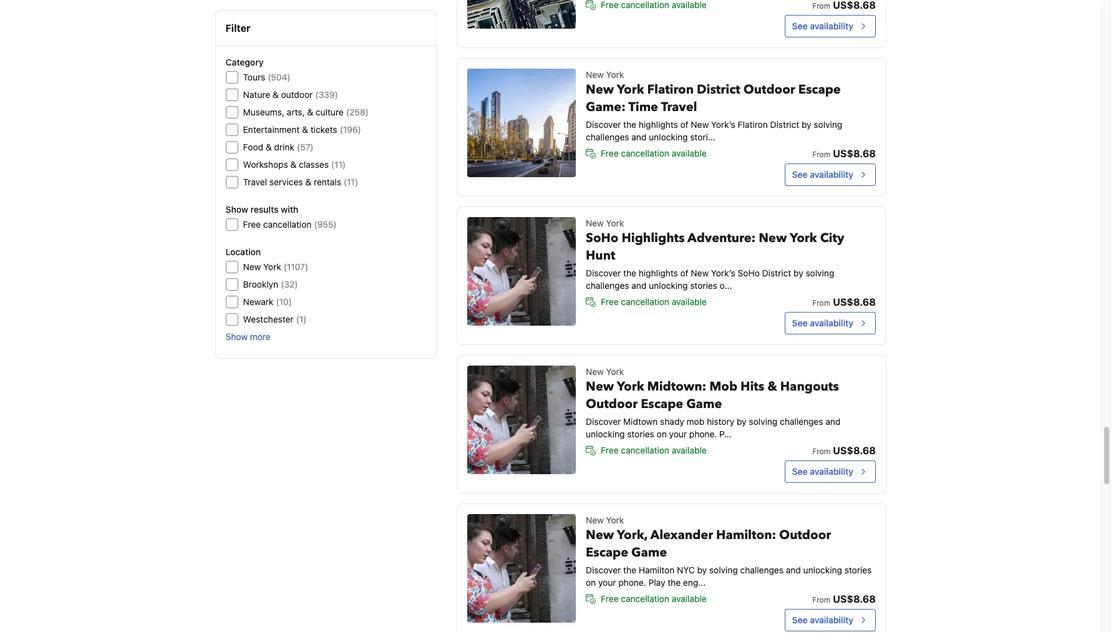 Task type: locate. For each thing, give the bounding box(es) containing it.
0 horizontal spatial game
[[632, 544, 667, 561]]

(258)
[[347, 107, 369, 117]]

cancellation for new york midtown: mob hits & hangouts outdoor escape game
[[621, 445, 670, 456]]

1 availability from the top
[[810, 21, 854, 31]]

&
[[273, 89, 279, 100], [308, 107, 314, 117], [302, 124, 309, 135], [266, 142, 272, 152], [291, 159, 297, 170], [306, 177, 312, 187], [768, 378, 777, 395]]

show results with
[[226, 204, 299, 215]]

1 see from the top
[[792, 21, 808, 31]]

your down shady
[[669, 429, 687, 439]]

district
[[697, 81, 741, 98], [770, 119, 800, 130], [762, 268, 791, 278]]

1 show from the top
[[226, 204, 249, 215]]

stories for game
[[627, 429, 655, 439]]

2 show from the top
[[226, 331, 248, 342]]

york's inside new york new york flatiron district outdoor escape game: time travel discover the highlights of new york's flatiron district by solving challenges and unlocking stori...
[[711, 119, 736, 130]]

new york, alexander hamilton: outdoor escape game image
[[467, 514, 576, 623]]

shady
[[660, 416, 685, 427]]

0 vertical spatial highlights
[[639, 119, 678, 130]]

4 us$8.68 from the top
[[833, 593, 876, 605]]

1 vertical spatial escape
[[641, 396, 683, 413]]

challenges
[[586, 132, 629, 142], [586, 280, 629, 291], [780, 416, 823, 427], [740, 565, 784, 575]]

escape for new york, alexander hamilton: outdoor escape game
[[586, 544, 628, 561]]

3 see availability from the top
[[792, 318, 854, 328]]

0 horizontal spatial flatiron
[[647, 81, 694, 98]]

1 horizontal spatial soho
[[738, 268, 760, 278]]

4 free cancellation available from the top
[[601, 593, 707, 604]]

see for soho highlights adventure: new york city hunt
[[792, 318, 808, 328]]

the inside new york new york flatiron district outdoor escape game: time travel discover the highlights of new york's flatiron district by solving challenges and unlocking stori...
[[623, 119, 637, 130]]

1 horizontal spatial phone.
[[689, 429, 717, 439]]

the
[[623, 119, 637, 130], [623, 268, 637, 278], [623, 565, 637, 575], [668, 577, 681, 588]]

travel inside new york new york flatiron district outdoor escape game: time travel discover the highlights of new york's flatiron district by solving challenges and unlocking stori...
[[661, 99, 697, 115]]

available down stori...
[[672, 148, 707, 159]]

newark (10)
[[243, 296, 292, 307]]

(11) up rentals
[[332, 159, 346, 170]]

new york new york flatiron district outdoor escape game: time travel discover the highlights of new york's flatiron district by solving challenges and unlocking stori...
[[586, 69, 843, 142]]

us$8.68
[[833, 148, 876, 159], [833, 296, 876, 308], [833, 445, 876, 456], [833, 593, 876, 605]]

0 vertical spatial escape
[[799, 81, 841, 98]]

outdoor
[[744, 81, 796, 98], [586, 396, 638, 413], [780, 527, 831, 544]]

2 horizontal spatial escape
[[799, 81, 841, 98]]

solving inside the 'new york soho highlights adventure: new york city hunt discover the highlights of new york's soho district by solving challenges and unlocking stories o...'
[[806, 268, 835, 278]]

0 horizontal spatial on
[[586, 577, 596, 588]]

& right the "hits"
[[768, 378, 777, 395]]

from for new york midtown: mob hits & hangouts outdoor escape game
[[813, 447, 831, 456]]

show
[[226, 204, 249, 215], [226, 331, 248, 342]]

0 vertical spatial show
[[226, 204, 249, 215]]

1 from from the top
[[813, 1, 831, 11]]

(504)
[[268, 72, 291, 82]]

1 horizontal spatial stories
[[690, 280, 718, 291]]

1 highlights from the top
[[639, 119, 678, 130]]

free for new york, alexander hamilton: outdoor escape game
[[601, 593, 619, 604]]

(1)
[[296, 314, 307, 325]]

(11) right rentals
[[344, 177, 359, 187]]

stories for highlights
[[690, 280, 718, 291]]

3 from us$8.68 from the top
[[813, 445, 876, 456]]

discover
[[586, 119, 621, 130], [586, 268, 621, 278], [586, 416, 621, 427], [586, 565, 621, 575]]

your inside new york new york, alexander hamilton: outdoor escape game discover the hamilton nyc by solving challenges and unlocking stories on your phone. play the eng...
[[598, 577, 616, 588]]

your
[[669, 429, 687, 439], [598, 577, 616, 588]]

unlocking
[[649, 132, 688, 142], [649, 280, 688, 291], [586, 429, 625, 439], [804, 565, 842, 575]]

escape inside new york new york, alexander hamilton: outdoor escape game discover the hamilton nyc by solving challenges and unlocking stories on your phone. play the eng...
[[586, 544, 628, 561]]

discover down the game:
[[586, 119, 621, 130]]

game inside new york new york, alexander hamilton: outdoor escape game discover the hamilton nyc by solving challenges and unlocking stories on your phone. play the eng...
[[632, 544, 667, 561]]

discover inside new york new york midtown: mob hits & hangouts outdoor escape game discover midtown shady mob history by solving challenges and unlocking stories on your phone.   p...
[[586, 416, 621, 427]]

show inside button
[[226, 331, 248, 342]]

york
[[606, 69, 624, 80], [617, 81, 644, 98], [606, 218, 624, 228], [790, 230, 817, 247], [264, 261, 282, 272], [606, 366, 624, 377], [617, 378, 644, 395], [606, 515, 624, 525]]

2 available from the top
[[672, 296, 707, 307]]

soho
[[586, 230, 619, 247], [738, 268, 760, 278]]

escape
[[799, 81, 841, 98], [641, 396, 683, 413], [586, 544, 628, 561]]

tours
[[243, 72, 266, 82]]

3 available from the top
[[672, 445, 707, 456]]

1 york's from the top
[[711, 119, 736, 130]]

1 see availability from the top
[[792, 21, 854, 31]]

1 discover from the top
[[586, 119, 621, 130]]

the down time
[[623, 119, 637, 130]]

challenges down the game:
[[586, 132, 629, 142]]

4 discover from the top
[[586, 565, 621, 575]]

1 vertical spatial stories
[[627, 429, 655, 439]]

free cancellation available for highlights
[[601, 296, 707, 307]]

stories inside new york new york midtown: mob hits & hangouts outdoor escape game discover midtown shady mob history by solving challenges and unlocking stories on your phone.   p...
[[627, 429, 655, 439]]

1 of from the top
[[681, 119, 689, 130]]

1 vertical spatial york's
[[711, 268, 736, 278]]

and inside new york new york flatiron district outdoor escape game: time travel discover the highlights of new york's flatiron district by solving challenges and unlocking stori...
[[632, 132, 647, 142]]

us$8.68 for new york midtown: mob hits & hangouts outdoor escape game
[[833, 445, 876, 456]]

5 from from the top
[[813, 595, 831, 605]]

2 highlights from the top
[[639, 268, 678, 278]]

travel right time
[[661, 99, 697, 115]]

culture
[[316, 107, 344, 117]]

1 vertical spatial flatiron
[[738, 119, 768, 130]]

york's
[[711, 119, 736, 130], [711, 268, 736, 278]]

solving inside new york new york flatiron district outdoor escape game: time travel discover the highlights of new york's flatiron district by solving challenges and unlocking stori...
[[814, 119, 843, 130]]

free for new york midtown: mob hits & hangouts outdoor escape game
[[601, 445, 619, 456]]

westchester (1)
[[243, 314, 307, 325]]

rentals
[[314, 177, 342, 187]]

0 vertical spatial of
[[681, 119, 689, 130]]

food & drink (57)
[[243, 142, 314, 152]]

of inside new york new york flatiron district outdoor escape game: time travel discover the highlights of new york's flatiron district by solving challenges and unlocking stori...
[[681, 119, 689, 130]]

outdoor for new york, alexander hamilton: outdoor escape game
[[780, 527, 831, 544]]

0 vertical spatial your
[[669, 429, 687, 439]]

escape inside new york new york flatiron district outdoor escape game: time travel discover the highlights of new york's flatiron district by solving challenges and unlocking stori...
[[799, 81, 841, 98]]

museums, arts, & culture (258)
[[243, 107, 369, 117]]

brooklyn
[[243, 279, 279, 290]]

availability
[[810, 21, 854, 31], [810, 169, 854, 180], [810, 318, 854, 328], [810, 466, 854, 477], [810, 615, 854, 625]]

5 availability from the top
[[810, 615, 854, 625]]

superheroes of new york outdoor escape games image
[[467, 0, 576, 29]]

& down (504)
[[273, 89, 279, 100]]

2 of from the top
[[681, 268, 689, 278]]

4 from us$8.68 from the top
[[813, 593, 876, 605]]

see for new york flatiron district outdoor escape game: time travel
[[792, 169, 808, 180]]

5 see availability from the top
[[792, 615, 854, 625]]

tickets
[[311, 124, 338, 135]]

york inside new york new york, alexander hamilton: outdoor escape game discover the hamilton nyc by solving challenges and unlocking stories on your phone. play the eng...
[[606, 515, 624, 525]]

stories inside the 'new york soho highlights adventure: new york city hunt discover the highlights of new york's soho district by solving challenges and unlocking stories o...'
[[690, 280, 718, 291]]

available down mob
[[672, 445, 707, 456]]

york's up o...
[[711, 268, 736, 278]]

2 free cancellation available from the top
[[601, 296, 707, 307]]

4 available from the top
[[672, 593, 707, 604]]

discover down hunt
[[586, 268, 621, 278]]

nature & outdoor (339)
[[243, 89, 338, 100]]

availability for soho highlights adventure: new york city hunt
[[810, 318, 854, 328]]

1 vertical spatial of
[[681, 268, 689, 278]]

show more
[[226, 331, 271, 342]]

and
[[632, 132, 647, 142], [632, 280, 647, 291], [826, 416, 841, 427], [786, 565, 801, 575]]

phone. down mob
[[689, 429, 717, 439]]

1 vertical spatial on
[[586, 577, 596, 588]]

1 vertical spatial travel
[[243, 177, 267, 187]]

mob
[[710, 378, 738, 395]]

challenges down "hangouts"
[[780, 416, 823, 427]]

show for show results with
[[226, 204, 249, 215]]

available down the eng... at the bottom of page
[[672, 593, 707, 604]]

1 horizontal spatial game
[[687, 396, 722, 413]]

0 vertical spatial district
[[697, 81, 741, 98]]

1 vertical spatial show
[[226, 331, 248, 342]]

4 see availability from the top
[[792, 466, 854, 477]]

travel down workshops
[[243, 177, 267, 187]]

new york soho highlights adventure: new york city hunt discover the highlights of new york's soho district by solving challenges and unlocking stories o...
[[586, 218, 845, 291]]

outdoor inside new york new york flatiron district outdoor escape game: time travel discover the highlights of new york's flatiron district by solving challenges and unlocking stori...
[[744, 81, 796, 98]]

game up hamilton
[[632, 544, 667, 561]]

us$8.68 for new york, alexander hamilton: outdoor escape game
[[833, 593, 876, 605]]

travel services & rentals (11)
[[243, 177, 359, 187]]

1 vertical spatial your
[[598, 577, 616, 588]]

available for game
[[672, 445, 707, 456]]

discover inside new york new york, alexander hamilton: outdoor escape game discover the hamilton nyc by solving challenges and unlocking stories on your phone. play the eng...
[[586, 565, 621, 575]]

and inside the 'new york soho highlights adventure: new york city hunt discover the highlights of new york's soho district by solving challenges and unlocking stories o...'
[[632, 280, 647, 291]]

5 see from the top
[[792, 615, 808, 625]]

york's up stori...
[[711, 119, 736, 130]]

travel
[[661, 99, 697, 115], [243, 177, 267, 187]]

new
[[586, 69, 604, 80], [586, 81, 614, 98], [691, 119, 709, 130], [586, 218, 604, 228], [759, 230, 787, 247], [243, 261, 261, 272], [691, 268, 709, 278], [586, 366, 604, 377], [586, 378, 614, 395], [586, 515, 604, 525], [586, 527, 614, 544]]

by inside new york new york, alexander hamilton: outdoor escape game discover the hamilton nyc by solving challenges and unlocking stories on your phone. play the eng...
[[697, 565, 707, 575]]

the inside the 'new york soho highlights adventure: new york city hunt discover the highlights of new york's soho district by solving challenges and unlocking stories o...'
[[623, 268, 637, 278]]

1 vertical spatial phone.
[[619, 577, 646, 588]]

3 free cancellation available from the top
[[601, 445, 707, 456]]

& left the drink
[[266, 142, 272, 152]]

4 availability from the top
[[810, 466, 854, 477]]

see for new york midtown: mob hits & hangouts outdoor escape game
[[792, 466, 808, 477]]

0 vertical spatial outdoor
[[744, 81, 796, 98]]

see availability for soho highlights adventure: new york city hunt
[[792, 318, 854, 328]]

show left results
[[226, 204, 249, 215]]

outdoor inside new york new york, alexander hamilton: outdoor escape game discover the hamilton nyc by solving challenges and unlocking stories on your phone. play the eng...
[[780, 527, 831, 544]]

new york (1107)
[[243, 261, 309, 272]]

phone. left play at bottom
[[619, 577, 646, 588]]

soho up hunt
[[586, 230, 619, 247]]

outdoor
[[281, 89, 313, 100]]

1 horizontal spatial flatiron
[[738, 119, 768, 130]]

challenges down hunt
[[586, 280, 629, 291]]

2 vertical spatial stories
[[845, 565, 872, 575]]

york's inside the 'new york soho highlights adventure: new york city hunt discover the highlights of new york's soho district by solving challenges and unlocking stories o...'
[[711, 268, 736, 278]]

with
[[281, 204, 299, 215]]

phone. inside new york new york midtown: mob hits & hangouts outdoor escape game discover midtown shady mob history by solving challenges and unlocking stories on your phone.   p...
[[689, 429, 717, 439]]

highlights down time
[[639, 119, 678, 130]]

2 vertical spatial escape
[[586, 544, 628, 561]]

0 horizontal spatial escape
[[586, 544, 628, 561]]

escape inside new york new york midtown: mob hits & hangouts outdoor escape game discover midtown shady mob history by solving challenges and unlocking stories on your phone.   p...
[[641, 396, 683, 413]]

free cancellation available
[[601, 148, 707, 159], [601, 296, 707, 307], [601, 445, 707, 456], [601, 593, 707, 604]]

new york new york midtown: mob hits & hangouts outdoor escape game discover midtown shady mob history by solving challenges and unlocking stories on your phone.   p...
[[586, 366, 841, 439]]

history
[[707, 416, 735, 427]]

unlocking inside new york new york flatiron district outdoor escape game: time travel discover the highlights of new york's flatiron district by solving challenges and unlocking stori...
[[649, 132, 688, 142]]

1 us$8.68 from the top
[[833, 148, 876, 159]]

phone.
[[689, 429, 717, 439], [619, 577, 646, 588]]

2 vertical spatial district
[[762, 268, 791, 278]]

us$8.68 for soho highlights adventure: new york city hunt
[[833, 296, 876, 308]]

discover down york,
[[586, 565, 621, 575]]

3 availability from the top
[[810, 318, 854, 328]]

filter
[[226, 22, 251, 34]]

soho down adventure: at the right top of the page
[[738, 268, 760, 278]]

3 discover from the top
[[586, 416, 621, 427]]

district inside the 'new york soho highlights adventure: new york city hunt discover the highlights of new york's soho district by solving challenges and unlocking stories o...'
[[762, 268, 791, 278]]

1 free cancellation available from the top
[[601, 148, 707, 159]]

game up mob
[[687, 396, 722, 413]]

game inside new york new york midtown: mob hits & hangouts outdoor escape game discover midtown shady mob history by solving challenges and unlocking stories on your phone.   p...
[[687, 396, 722, 413]]

see availability for new york midtown: mob hits & hangouts outdoor escape game
[[792, 466, 854, 477]]

new york flatiron district outdoor escape game: time travel image
[[467, 69, 576, 177]]

1 vertical spatial highlights
[[639, 268, 678, 278]]

stories inside new york new york, alexander hamilton: outdoor escape game discover the hamilton nyc by solving challenges and unlocking stories on your phone. play the eng...
[[845, 565, 872, 575]]

& up the travel services & rentals (11)
[[291, 159, 297, 170]]

the down the highlights at the right
[[623, 268, 637, 278]]

1 horizontal spatial on
[[657, 429, 667, 439]]

1 vertical spatial game
[[632, 544, 667, 561]]

3 see from the top
[[792, 318, 808, 328]]

4 from from the top
[[813, 447, 831, 456]]

1 vertical spatial outdoor
[[586, 396, 638, 413]]

alexander
[[651, 527, 713, 544]]

2 york's from the top
[[711, 268, 736, 278]]

(57)
[[297, 142, 314, 152]]

and inside new york new york midtown: mob hits & hangouts outdoor escape game discover midtown shady mob history by solving challenges and unlocking stories on your phone.   p...
[[826, 416, 841, 427]]

challenges inside new york new york, alexander hamilton: outdoor escape game discover the hamilton nyc by solving challenges and unlocking stories on your phone. play the eng...
[[740, 565, 784, 575]]

1 horizontal spatial escape
[[641, 396, 683, 413]]

cancellation for new york flatiron district outdoor escape game: time travel
[[621, 148, 670, 159]]

see
[[792, 21, 808, 31], [792, 169, 808, 180], [792, 318, 808, 328], [792, 466, 808, 477], [792, 615, 808, 625]]

2 see from the top
[[792, 169, 808, 180]]

0 vertical spatial flatiron
[[647, 81, 694, 98]]

highlights down the highlights at the right
[[639, 268, 678, 278]]

from for soho highlights adventure: new york city hunt
[[813, 298, 831, 308]]

0 vertical spatial game
[[687, 396, 722, 413]]

0 vertical spatial on
[[657, 429, 667, 439]]

adventure:
[[688, 230, 756, 247]]

2 us$8.68 from the top
[[833, 296, 876, 308]]

free
[[601, 148, 619, 159], [243, 219, 261, 230], [601, 296, 619, 307], [601, 445, 619, 456], [601, 593, 619, 604]]

2 from from the top
[[813, 150, 831, 159]]

1 available from the top
[[672, 148, 707, 159]]

0 horizontal spatial phone.
[[619, 577, 646, 588]]

on
[[657, 429, 667, 439], [586, 577, 596, 588]]

o...
[[720, 280, 732, 291]]

game
[[687, 396, 722, 413], [632, 544, 667, 561]]

0 vertical spatial york's
[[711, 119, 736, 130]]

2 vertical spatial outdoor
[[780, 527, 831, 544]]

availability for new york, alexander hamilton: outdoor escape game
[[810, 615, 854, 625]]

1 horizontal spatial your
[[669, 429, 687, 439]]

available down the 'new york soho highlights adventure: new york city hunt discover the highlights of new york's soho district by solving challenges and unlocking stories o...'
[[672, 296, 707, 307]]

by
[[802, 119, 812, 130], [794, 268, 804, 278], [737, 416, 747, 427], [697, 565, 707, 575]]

2 see availability from the top
[[792, 169, 854, 180]]

4 see from the top
[[792, 466, 808, 477]]

eng...
[[683, 577, 706, 588]]

cancellation
[[621, 148, 670, 159], [264, 219, 312, 230], [621, 296, 670, 307], [621, 445, 670, 456], [621, 593, 670, 604]]

workshops
[[243, 159, 288, 170]]

1 horizontal spatial travel
[[661, 99, 697, 115]]

2 availability from the top
[[810, 169, 854, 180]]

your left play at bottom
[[598, 577, 616, 588]]

3 us$8.68 from the top
[[833, 445, 876, 456]]

0 vertical spatial travel
[[661, 99, 697, 115]]

from us$8.68
[[813, 148, 876, 159], [813, 296, 876, 308], [813, 445, 876, 456], [813, 593, 876, 605]]

0 horizontal spatial soho
[[586, 230, 619, 247]]

from us$8.68 for soho highlights adventure: new york city hunt
[[813, 296, 876, 308]]

3 from from the top
[[813, 298, 831, 308]]

new york new york, alexander hamilton: outdoor escape game discover the hamilton nyc by solving challenges and unlocking stories on your phone. play the eng...
[[586, 515, 872, 588]]

the down nyc at the bottom
[[668, 577, 681, 588]]

solving
[[814, 119, 843, 130], [806, 268, 835, 278], [749, 416, 778, 427], [709, 565, 738, 575]]

1 from us$8.68 from the top
[[813, 148, 876, 159]]

(11)
[[332, 159, 346, 170], [344, 177, 359, 187]]

2 horizontal spatial stories
[[845, 565, 872, 575]]

(10)
[[276, 296, 292, 307]]

challenges inside new york new york midtown: mob hits & hangouts outdoor escape game discover midtown shady mob history by solving challenges and unlocking stories on your phone.   p...
[[780, 416, 823, 427]]

challenges down hamilton: at the bottom of page
[[740, 565, 784, 575]]

show left more
[[226, 331, 248, 342]]

mob
[[687, 416, 705, 427]]

0 horizontal spatial stories
[[627, 429, 655, 439]]

0 vertical spatial stories
[[690, 280, 718, 291]]

0 horizontal spatial your
[[598, 577, 616, 588]]

2 from us$8.68 from the top
[[813, 296, 876, 308]]

of
[[681, 119, 689, 130], [681, 268, 689, 278]]

see availability
[[792, 21, 854, 31], [792, 169, 854, 180], [792, 318, 854, 328], [792, 466, 854, 477], [792, 615, 854, 625]]

available
[[672, 148, 707, 159], [672, 296, 707, 307], [672, 445, 707, 456], [672, 593, 707, 604]]

stories
[[690, 280, 718, 291], [627, 429, 655, 439], [845, 565, 872, 575]]

free cancellation (955)
[[243, 219, 337, 230]]

discover left midtown
[[586, 416, 621, 427]]

show for show more
[[226, 331, 248, 342]]

by inside new york new york midtown: mob hits & hangouts outdoor escape game discover midtown shady mob history by solving challenges and unlocking stories on your phone.   p...
[[737, 416, 747, 427]]

0 vertical spatial phone.
[[689, 429, 717, 439]]

2 discover from the top
[[586, 268, 621, 278]]

soho highlights adventure: new york city hunt image
[[467, 217, 576, 326]]



Task type: vqa. For each thing, say whether or not it's contained in the screenshot.


Task type: describe. For each thing, give the bounding box(es) containing it.
of inside the 'new york soho highlights adventure: new york city hunt discover the highlights of new york's soho district by solving challenges and unlocking stories o...'
[[681, 268, 689, 278]]

game:
[[586, 99, 626, 115]]

& right arts,
[[308, 107, 314, 117]]

& down classes on the top left of page
[[306, 177, 312, 187]]

hangouts
[[781, 378, 839, 395]]

availability for new york midtown: mob hits & hangouts outdoor escape game
[[810, 466, 854, 477]]

services
[[270, 177, 303, 187]]

hamilton:
[[716, 527, 776, 544]]

highlights inside the 'new york soho highlights adventure: new york city hunt discover the highlights of new york's soho district by solving challenges and unlocking stories o...'
[[639, 268, 678, 278]]

discover inside the 'new york soho highlights adventure: new york city hunt discover the highlights of new york's soho district by solving challenges and unlocking stories o...'
[[586, 268, 621, 278]]

available for highlights
[[672, 296, 707, 307]]

outdoor for new york flatiron district outdoor escape game: time travel
[[744, 81, 796, 98]]

0 vertical spatial soho
[[586, 230, 619, 247]]

1 vertical spatial (11)
[[344, 177, 359, 187]]

city
[[820, 230, 845, 247]]

from us$8.68 for new york midtown: mob hits & hangouts outdoor escape game
[[813, 445, 876, 456]]

and inside new york new york, alexander hamilton: outdoor escape game discover the hamilton nyc by solving challenges and unlocking stories on your phone. play the eng...
[[786, 565, 801, 575]]

(339)
[[316, 89, 338, 100]]

free cancellation available for game
[[601, 445, 707, 456]]

us$8.68 for new york flatiron district outdoor escape game: time travel
[[833, 148, 876, 159]]

(32)
[[281, 279, 298, 290]]

show more button
[[226, 331, 271, 343]]

hits
[[741, 378, 765, 395]]

entertainment & tickets (196)
[[243, 124, 362, 135]]

(955)
[[314, 219, 337, 230]]

highlights
[[622, 230, 685, 247]]

solving inside new york new york, alexander hamilton: outdoor escape game discover the hamilton nyc by solving challenges and unlocking stories on your phone. play the eng...
[[709, 565, 738, 575]]

from us$8.68 for new york, alexander hamilton: outdoor escape game
[[813, 593, 876, 605]]

the left hamilton
[[623, 565, 637, 575]]

available for hamilton
[[672, 593, 707, 604]]

escape for new york flatiron district outdoor escape game: time travel
[[799, 81, 841, 98]]

entertainment
[[243, 124, 300, 135]]

challenges inside the 'new york soho highlights adventure: new york city hunt discover the highlights of new york's soho district by solving challenges and unlocking stories o...'
[[586, 280, 629, 291]]

newark
[[243, 296, 274, 307]]

new york midtown: mob hits & hangouts outdoor escape game image
[[467, 366, 576, 474]]

play
[[649, 577, 666, 588]]

stori...
[[690, 132, 716, 142]]

challenges inside new york new york flatiron district outdoor escape game: time travel discover the highlights of new york's flatiron district by solving challenges and unlocking stori...
[[586, 132, 629, 142]]

your inside new york new york midtown: mob hits & hangouts outdoor escape game discover midtown shady mob history by solving challenges and unlocking stories on your phone.   p...
[[669, 429, 687, 439]]

(1107)
[[284, 261, 309, 272]]

on inside new york new york midtown: mob hits & hangouts outdoor escape game discover midtown shady mob history by solving challenges and unlocking stories on your phone.   p...
[[657, 429, 667, 439]]

midtown
[[623, 416, 658, 427]]

free for new york flatiron district outdoor escape game: time travel
[[601, 148, 619, 159]]

p...
[[720, 429, 732, 439]]

from us$8.68 for new york flatiron district outdoor escape game: time travel
[[813, 148, 876, 159]]

available for discover
[[672, 148, 707, 159]]

from for new york, alexander hamilton: outdoor escape game
[[813, 595, 831, 605]]

westchester
[[243, 314, 294, 325]]

1 vertical spatial soho
[[738, 268, 760, 278]]

tours (504)
[[243, 72, 291, 82]]

free cancellation available for hamilton
[[601, 593, 707, 604]]

0 horizontal spatial travel
[[243, 177, 267, 187]]

& up (57)
[[302, 124, 309, 135]]

1 vertical spatial district
[[770, 119, 800, 130]]

nature
[[243, 89, 271, 100]]

outdoor inside new york new york midtown: mob hits & hangouts outdoor escape game discover midtown shady mob history by solving challenges and unlocking stories on your phone.   p...
[[586, 396, 638, 413]]

results
[[251, 204, 279, 215]]

category
[[226, 57, 264, 67]]

availability for new york flatiron district outdoor escape game: time travel
[[810, 169, 854, 180]]

on inside new york new york, alexander hamilton: outdoor escape game discover the hamilton nyc by solving challenges and unlocking stories on your phone. play the eng...
[[586, 577, 596, 588]]

highlights inside new york new york flatiron district outdoor escape game: time travel discover the highlights of new york's flatiron district by solving challenges and unlocking stori...
[[639, 119, 678, 130]]

see availability for new york flatiron district outdoor escape game: time travel
[[792, 169, 854, 180]]

by inside the 'new york soho highlights adventure: new york city hunt discover the highlights of new york's soho district by solving challenges and unlocking stories o...'
[[794, 268, 804, 278]]

free cancellation available for discover
[[601, 148, 707, 159]]

midtown:
[[647, 378, 707, 395]]

phone. inside new york new york, alexander hamilton: outdoor escape game discover the hamilton nyc by solving challenges and unlocking stories on your phone. play the eng...
[[619, 577, 646, 588]]

museums,
[[243, 107, 285, 117]]

more
[[250, 331, 271, 342]]

(196)
[[340, 124, 362, 135]]

see availability for new york, alexander hamilton: outdoor escape game
[[792, 615, 854, 625]]

location
[[226, 247, 261, 257]]

0 vertical spatial (11)
[[332, 159, 346, 170]]

by inside new york new york flatiron district outdoor escape game: time travel discover the highlights of new york's flatiron district by solving challenges and unlocking stori...
[[802, 119, 812, 130]]

free for soho highlights adventure: new york city hunt
[[601, 296, 619, 307]]

& inside new york new york midtown: mob hits & hangouts outdoor escape game discover midtown shady mob history by solving challenges and unlocking stories on your phone.   p...
[[768, 378, 777, 395]]

unlocking inside new york new york, alexander hamilton: outdoor escape game discover the hamilton nyc by solving challenges and unlocking stories on your phone. play the eng...
[[804, 565, 842, 575]]

brooklyn (32)
[[243, 279, 298, 290]]

drink
[[275, 142, 295, 152]]

see for new york, alexander hamilton: outdoor escape game
[[792, 615, 808, 625]]

cancellation for new york, alexander hamilton: outdoor escape game
[[621, 593, 670, 604]]

arts,
[[287, 107, 305, 117]]

from for new york flatiron district outdoor escape game: time travel
[[813, 150, 831, 159]]

unlocking inside new york new york midtown: mob hits & hangouts outdoor escape game discover midtown shady mob history by solving challenges and unlocking stories on your phone.   p...
[[586, 429, 625, 439]]

york,
[[617, 527, 648, 544]]

workshops & classes (11)
[[243, 159, 346, 170]]

nyc
[[677, 565, 695, 575]]

hamilton
[[639, 565, 675, 575]]

classes
[[299, 159, 329, 170]]

solving inside new york new york midtown: mob hits & hangouts outdoor escape game discover midtown shady mob history by solving challenges and unlocking stories on your phone.   p...
[[749, 416, 778, 427]]

time
[[629, 99, 658, 115]]

unlocking inside the 'new york soho highlights adventure: new york city hunt discover the highlights of new york's soho district by solving challenges and unlocking stories o...'
[[649, 280, 688, 291]]

discover inside new york new york flatiron district outdoor escape game: time travel discover the highlights of new york's flatiron district by solving challenges and unlocking stori...
[[586, 119, 621, 130]]

food
[[243, 142, 264, 152]]

cancellation for soho highlights adventure: new york city hunt
[[621, 296, 670, 307]]

hunt
[[586, 247, 616, 264]]



